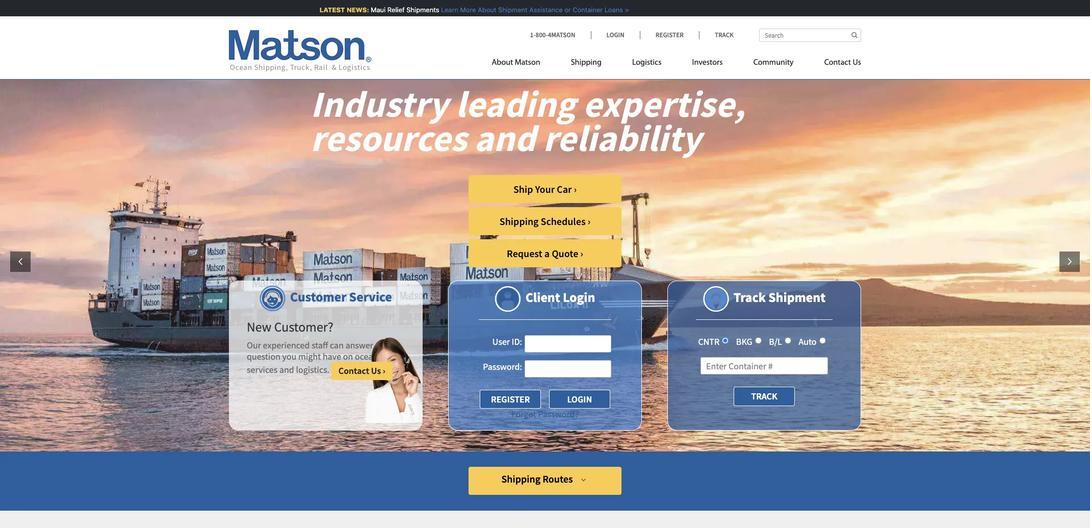 Task type: vqa. For each thing, say whether or not it's contained in the screenshot.
bottommost for
no



Task type: locate. For each thing, give the bounding box(es) containing it.
register link down password: on the bottom of page
[[480, 390, 541, 409]]

0 vertical spatial us
[[853, 59, 862, 67]]

answer
[[346, 339, 374, 351]]

› down any
[[383, 365, 386, 377]]

shipping down ship
[[500, 215, 539, 228]]

about left matson on the top left
[[492, 59, 513, 67]]

None search field
[[760, 29, 862, 42]]

contact down search search box
[[825, 59, 851, 67]]

0 vertical spatial shipping
[[571, 59, 602, 67]]

car
[[557, 183, 572, 195]]

track
[[715, 31, 734, 39], [734, 289, 766, 306], [752, 390, 778, 402]]

learn more about shipment assistance or container loans > link
[[435, 6, 623, 14]]

contact us link
[[809, 54, 862, 74]]

1 horizontal spatial about
[[492, 59, 513, 67]]

1 vertical spatial shipping
[[500, 215, 539, 228]]

search image
[[852, 32, 858, 38]]

blue matson logo with ocean, shipping, truck, rail and logistics written beneath it. image
[[229, 30, 372, 72]]

1 horizontal spatial contact
[[825, 59, 851, 67]]

Password: password field
[[525, 360, 612, 378]]

us for contact us ›
[[371, 365, 381, 377]]

2 vertical spatial shipping
[[502, 472, 541, 485]]

quote
[[552, 247, 579, 260]]

shipping down 4matson
[[571, 59, 602, 67]]

industry leading expertise, resources and reliability
[[311, 81, 746, 161]]

contact
[[825, 59, 851, 67], [339, 365, 369, 377]]

shipping schedules › link
[[469, 207, 622, 235]]

1 vertical spatial login
[[563, 289, 596, 306]]

shipment up the b/l radio at the bottom
[[769, 289, 826, 306]]

0 horizontal spatial contact
[[339, 365, 369, 377]]

› inside request a quote › link
[[581, 247, 584, 260]]

client
[[526, 289, 561, 306]]

track up investors in the right of the page
[[715, 31, 734, 39]]

› inside shipping schedules › link
[[588, 215, 591, 228]]

1 vertical spatial register link
[[480, 390, 541, 409]]

login
[[607, 31, 625, 39], [563, 289, 596, 306]]

0 horizontal spatial register
[[491, 393, 530, 405]]

1 horizontal spatial register link
[[640, 31, 699, 39]]

main content
[[0, 511, 1091, 528]]

track link
[[699, 31, 734, 39]]

shipping
[[571, 59, 602, 67], [500, 215, 539, 228], [502, 472, 541, 485]]

shipment
[[492, 6, 522, 14], [769, 289, 826, 306]]

contact for contact us ›
[[339, 365, 369, 377]]

about matson link
[[492, 54, 556, 74]]

and
[[475, 115, 536, 161]]

2 vertical spatial track
[[752, 390, 778, 402]]

new customer?
[[247, 318, 334, 335]]

us
[[853, 59, 862, 67], [371, 365, 381, 377]]

contact us ›
[[339, 365, 386, 377]]

bkg
[[737, 336, 753, 347]]

› right "quote" on the top right
[[581, 247, 584, 260]]

user id:
[[493, 336, 522, 347]]

shipment left the assistance
[[492, 6, 522, 14]]

1-800-4matson link
[[530, 31, 591, 39]]

about
[[472, 6, 491, 14], [492, 59, 513, 67]]

1 horizontal spatial register
[[656, 31, 684, 39]]

0 horizontal spatial about
[[472, 6, 491, 14]]

CNTR radio
[[723, 337, 729, 344]]

customer service
[[290, 288, 392, 305]]

logistics
[[633, 59, 662, 67]]

1 vertical spatial contact
[[339, 365, 369, 377]]

schedules
[[541, 215, 586, 228]]

id:
[[512, 336, 522, 347]]

forgot password?
[[512, 408, 579, 420]]

new
[[247, 318, 272, 335]]

about right more in the left top of the page
[[472, 6, 491, 14]]

expertise,
[[583, 81, 746, 127]]

learn
[[435, 6, 453, 14]]

contact inside top menu navigation
[[825, 59, 851, 67]]

1 vertical spatial track
[[734, 289, 766, 306]]

1 vertical spatial about
[[492, 59, 513, 67]]

0 vertical spatial register link
[[640, 31, 699, 39]]

can
[[330, 339, 344, 351]]

might
[[298, 350, 321, 362]]

routes
[[543, 472, 573, 485]]

› right schedules
[[588, 215, 591, 228]]

track up bkg "radio"
[[734, 289, 766, 306]]

track button
[[734, 387, 795, 406]]

1 horizontal spatial login
[[607, 31, 625, 39]]

register for leftmost register link
[[491, 393, 530, 405]]

› right car
[[574, 183, 577, 195]]

ocean
[[355, 350, 378, 362]]

register link
[[640, 31, 699, 39], [480, 390, 541, 409]]

request a quote ›
[[507, 247, 584, 260]]

request a quote › link
[[469, 239, 622, 267]]

register link up top menu navigation
[[640, 31, 699, 39]]

track for track link
[[715, 31, 734, 39]]

track inside 'track' button
[[752, 390, 778, 402]]

shipping schedules ›
[[500, 215, 591, 228]]

0 vertical spatial track
[[715, 31, 734, 39]]

None button
[[549, 390, 611, 409]]

1 vertical spatial shipment
[[769, 289, 826, 306]]

track down enter container # text field
[[752, 390, 778, 402]]

0 vertical spatial contact
[[825, 59, 851, 67]]

our
[[247, 339, 261, 351]]

0 horizontal spatial us
[[371, 365, 381, 377]]

shipping routes link
[[469, 467, 622, 495]]

relief
[[382, 6, 399, 14]]

4matson
[[548, 31, 576, 39]]

community link
[[739, 54, 809, 74]]

you
[[282, 350, 297, 362]]

1 vertical spatial us
[[371, 365, 381, 377]]

register up forgot
[[491, 393, 530, 405]]

us down ocean
[[371, 365, 381, 377]]

1 vertical spatial register
[[491, 393, 530, 405]]

login down >
[[607, 31, 625, 39]]

community
[[754, 59, 794, 67]]

shipping inside top menu navigation
[[571, 59, 602, 67]]

1-800-4matson
[[530, 31, 576, 39]]

top menu navigation
[[492, 54, 862, 74]]

0 vertical spatial about
[[472, 6, 491, 14]]

on
[[343, 350, 353, 362]]

0 horizontal spatial login
[[563, 289, 596, 306]]

shipping left the routes
[[502, 472, 541, 485]]

us down "search" icon
[[853, 59, 862, 67]]

latest
[[314, 6, 339, 14]]

login right client
[[563, 289, 596, 306]]

about matson
[[492, 59, 541, 67]]

shipments
[[401, 6, 434, 14]]

0 vertical spatial login
[[607, 31, 625, 39]]

your
[[535, 183, 555, 195]]

contact down on
[[339, 365, 369, 377]]

register
[[656, 31, 684, 39], [491, 393, 530, 405]]

login link
[[591, 31, 640, 39]]

register up top menu navigation
[[656, 31, 684, 39]]

0 vertical spatial shipment
[[492, 6, 522, 14]]

logistics link
[[617, 54, 677, 74]]

us inside top menu navigation
[[853, 59, 862, 67]]

›
[[574, 183, 577, 195], [588, 215, 591, 228], [581, 247, 584, 260], [383, 365, 386, 377]]

0 vertical spatial register
[[656, 31, 684, 39]]

1 horizontal spatial us
[[853, 59, 862, 67]]



Task type: describe. For each thing, give the bounding box(es) containing it.
shipping routes
[[502, 472, 573, 485]]

auto
[[799, 336, 817, 347]]

password:
[[483, 361, 522, 372]]

› inside ship your car › link
[[574, 183, 577, 195]]

shipping for shipping schedules ›
[[500, 215, 539, 228]]

Search search field
[[760, 29, 862, 42]]

assistance
[[524, 6, 557, 14]]

B/L radio
[[785, 337, 792, 344]]

customer?
[[274, 318, 334, 335]]

question
[[247, 350, 281, 362]]

0 horizontal spatial shipment
[[492, 6, 522, 14]]

Enter Container # text field
[[701, 357, 829, 375]]

cntr
[[699, 336, 720, 347]]

our experienced staff can answer any question you might have on ocean services and logistics.
[[247, 339, 389, 376]]

logistics.
[[296, 364, 330, 376]]

loans
[[599, 6, 617, 14]]

ship
[[514, 183, 533, 195]]

a
[[545, 247, 550, 260]]

more
[[454, 6, 470, 14]]

shipping for shipping routes
[[502, 472, 541, 485]]

register for right register link
[[656, 31, 684, 39]]

service
[[349, 288, 392, 305]]

track shipment
[[734, 289, 826, 306]]

about inside about matson link
[[492, 59, 513, 67]]

ship your car ›
[[514, 183, 577, 195]]

password?
[[538, 408, 579, 420]]

client login
[[526, 289, 596, 306]]

>
[[619, 6, 623, 14]]

leading
[[456, 81, 576, 127]]

matson
[[515, 59, 541, 67]]

user
[[493, 336, 510, 347]]

800-
[[536, 31, 548, 39]]

track for 'track' button at the right of the page
[[752, 390, 778, 402]]

forgot password? link
[[512, 408, 579, 420]]

resources
[[311, 115, 467, 161]]

investors link
[[677, 54, 739, 74]]

track for track shipment
[[734, 289, 766, 306]]

User ID: text field
[[525, 335, 612, 353]]

industry
[[311, 81, 448, 127]]

services and
[[247, 364, 294, 376]]

contact for contact us
[[825, 59, 851, 67]]

shipping for shipping
[[571, 59, 602, 67]]

container
[[567, 6, 597, 14]]

maui
[[365, 6, 380, 14]]

have
[[323, 350, 341, 362]]

customer
[[290, 288, 347, 305]]

0 horizontal spatial register link
[[480, 390, 541, 409]]

forgot
[[512, 408, 537, 420]]

investors
[[693, 59, 723, 67]]

latest news: maui relief shipments learn more about shipment assistance or container loans >
[[314, 6, 623, 14]]

or
[[559, 6, 565, 14]]

ship your car › link
[[469, 175, 622, 203]]

staff
[[312, 339, 328, 351]]

reliability
[[543, 115, 702, 161]]

contact us
[[825, 59, 862, 67]]

1 horizontal spatial shipment
[[769, 289, 826, 306]]

contact us › link
[[332, 362, 393, 380]]

› inside contact us › link
[[383, 365, 386, 377]]

Auto radio
[[820, 337, 826, 344]]

BKG radio
[[755, 337, 762, 344]]

b/l
[[769, 336, 783, 347]]

us for contact us
[[853, 59, 862, 67]]

image of smiling customer service agent ready to help. image
[[365, 337, 423, 423]]

1-
[[530, 31, 536, 39]]

any
[[375, 339, 389, 351]]

shipping link
[[556, 54, 617, 74]]

news:
[[341, 6, 363, 14]]

request
[[507, 247, 543, 260]]

experienced
[[263, 339, 310, 351]]



